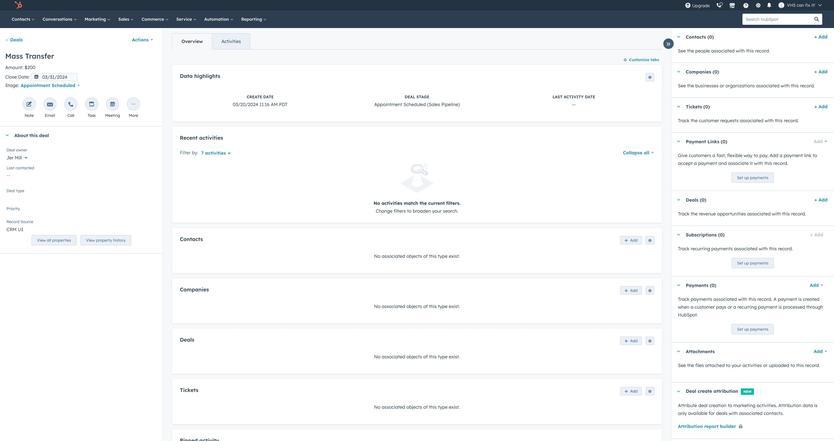 Task type: describe. For each thing, give the bounding box(es) containing it.
note image
[[26, 102, 32, 108]]

3 caret image from the top
[[677, 106, 681, 107]]

7 caret image from the top
[[677, 391, 681, 393]]

0 vertical spatial caret image
[[5, 135, 9, 136]]

Search HubSpot search field
[[743, 14, 812, 25]]

email image
[[47, 102, 53, 108]]

5 caret image from the top
[[677, 234, 681, 236]]

1 vertical spatial caret image
[[677, 199, 681, 201]]

marketplaces image
[[730, 3, 736, 9]]

2 vertical spatial caret image
[[677, 285, 681, 286]]

4 caret image from the top
[[677, 141, 681, 142]]

jacob simon image
[[779, 2, 785, 8]]



Task type: locate. For each thing, give the bounding box(es) containing it.
task image
[[89, 102, 95, 108]]

call image
[[68, 102, 74, 108]]

more image
[[131, 102, 136, 108]]

1 caret image from the top
[[677, 36, 681, 38]]

caret image
[[5, 135, 9, 136], [677, 199, 681, 201], [677, 285, 681, 286]]

meeting image
[[110, 102, 116, 108]]

-- text field
[[7, 169, 156, 180]]

navigation
[[172, 33, 251, 50]]

MM/DD/YYYY text field
[[31, 73, 78, 81]]

menu
[[682, 0, 827, 10]]

6 caret image from the top
[[677, 351, 681, 352]]

alert
[[180, 163, 655, 215]]

2 caret image from the top
[[677, 71, 681, 73]]

caret image
[[677, 36, 681, 38], [677, 71, 681, 73], [677, 106, 681, 107], [677, 141, 681, 142], [677, 234, 681, 236], [677, 351, 681, 352], [677, 391, 681, 393]]



Task type: vqa. For each thing, say whether or not it's contained in the screenshot.
menu
yes



